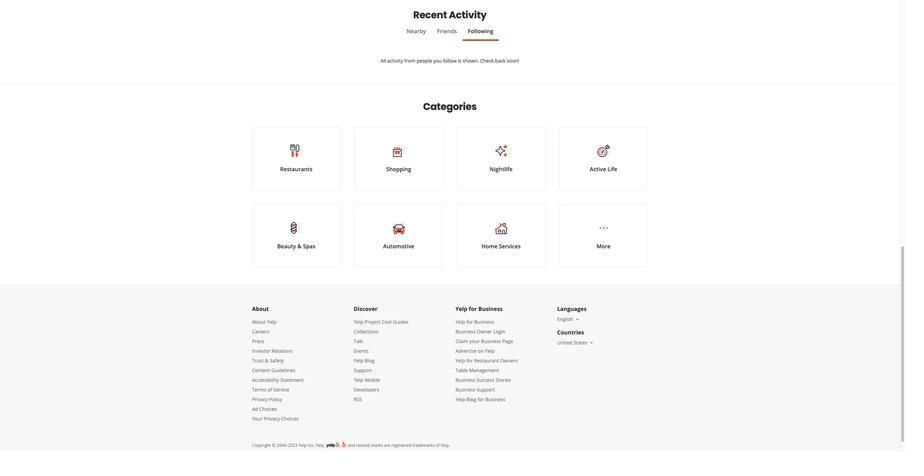 Task type: vqa. For each thing, say whether or not it's contained in the screenshot.
group to the middle
no



Task type: describe. For each thing, give the bounding box(es) containing it.
yelp up collections "link"
[[354, 319, 364, 325]]

yelp inside about yelp careers press investor relations trust & safety content guidelines accessibility statement terms of service privacy policy ad choices your privacy choices
[[267, 319, 277, 325]]

active life
[[590, 165, 618, 173]]

stories
[[496, 377, 511, 384]]

yelp burst image
[[342, 442, 347, 448]]

your
[[252, 416, 263, 422]]

owners
[[500, 358, 518, 364]]

beauty
[[277, 243, 296, 250]]

table management link
[[456, 367, 499, 374]]

owner
[[477, 329, 492, 335]]

yelp for business link
[[456, 319, 494, 325]]

check
[[481, 57, 494, 64]]

claim
[[456, 338, 468, 345]]

united
[[558, 340, 573, 346]]

business up yelp for business link
[[479, 305, 503, 313]]

content
[[252, 367, 270, 374]]

privacy policy link
[[252, 396, 283, 403]]

languages
[[558, 305, 587, 313]]

events
[[354, 348, 369, 355]]

nightlife
[[490, 165, 513, 173]]

active
[[590, 165, 606, 173]]

0 vertical spatial privacy
[[252, 396, 268, 403]]

business up claim
[[456, 329, 476, 335]]

collections
[[354, 329, 379, 335]]

follow
[[443, 57, 457, 64]]

yelp for business
[[456, 305, 503, 313]]

yelp left inc.
[[299, 443, 307, 449]]

restaurants
[[280, 165, 313, 173]]

services
[[499, 243, 521, 250]]

restaurant
[[474, 358, 499, 364]]

yelp right on
[[485, 348, 495, 355]]

advertise
[[456, 348, 477, 355]]

ad choices link
[[252, 406, 277, 413]]

cost
[[382, 319, 392, 325]]

yelp blog link
[[354, 358, 375, 364]]

support inside yelp project cost guides collections talk events yelp blog support yelp mobile developers rss
[[354, 367, 372, 374]]

support link
[[354, 367, 372, 374]]

login
[[493, 329, 506, 335]]

tab list containing nearby
[[252, 27, 648, 41]]

page
[[503, 338, 514, 345]]

for up business owner login link
[[467, 319, 473, 325]]

business down stories at the bottom of page
[[486, 396, 506, 403]]

all activity from people you follow is shown. check back soon!
[[381, 57, 520, 64]]

16 chevron down v2 image for countries
[[589, 340, 595, 346]]

yelp down the business support link
[[456, 396, 465, 403]]

and related marks are registered trademarks of yelp.
[[347, 443, 450, 449]]

rss
[[354, 396, 362, 403]]

safety
[[270, 358, 284, 364]]

yelp down support link
[[354, 377, 364, 384]]

table
[[456, 367, 468, 374]]

english button
[[558, 316, 581, 323]]

your privacy choices link
[[252, 416, 299, 422]]

1 vertical spatial privacy
[[264, 416, 280, 422]]

careers
[[252, 329, 270, 335]]

is
[[458, 57, 462, 64]]

back
[[495, 57, 506, 64]]

business support link
[[456, 387, 495, 393]]

recent
[[414, 8, 447, 22]]

automotive
[[383, 243, 415, 250]]

copyright
[[252, 443, 271, 449]]

blog inside yelp for business business owner login claim your business page advertise on yelp yelp for restaurant owners table management business success stories business support yelp blog for business
[[467, 396, 477, 403]]

content guidelines link
[[252, 367, 295, 374]]

rss link
[[354, 396, 362, 403]]

about for about yelp careers press investor relations trust & safety content guidelines accessibility statement terms of service privacy policy ad choices your privacy choices
[[252, 319, 266, 325]]

recent activity
[[414, 8, 487, 22]]

all
[[381, 57, 386, 64]]

your
[[470, 338, 480, 345]]

guides
[[393, 319, 409, 325]]

related
[[356, 443, 370, 449]]

nightlife link
[[457, 127, 546, 190]]

2004–2023
[[277, 443, 298, 449]]

people
[[417, 57, 432, 64]]

policy
[[269, 396, 283, 403]]

business owner login link
[[456, 329, 506, 335]]

investor relations link
[[252, 348, 293, 355]]

spas
[[303, 243, 316, 250]]

events link
[[354, 348, 369, 355]]

are
[[384, 443, 391, 449]]

yelp blog for business link
[[456, 396, 506, 403]]

more
[[597, 243, 611, 250]]

accessibility statement link
[[252, 377, 304, 384]]

relations
[[272, 348, 293, 355]]

nearby
[[407, 27, 426, 35]]

yelp mobile link
[[354, 377, 380, 384]]

guidelines
[[272, 367, 295, 374]]

careers link
[[252, 329, 270, 335]]

beauty & spas
[[277, 243, 316, 250]]

and
[[348, 443, 355, 449]]

business down owner
[[481, 338, 501, 345]]

trust
[[252, 358, 264, 364]]

developers link
[[354, 387, 380, 393]]

states
[[574, 340, 588, 346]]



Task type: locate. For each thing, give the bounding box(es) containing it.
blog inside yelp project cost guides collections talk events yelp blog support yelp mobile developers rss
[[365, 358, 375, 364]]

registered
[[392, 443, 411, 449]]

1 horizontal spatial choices
[[281, 416, 299, 422]]

support down "success"
[[477, 387, 495, 393]]

1 horizontal spatial &
[[298, 243, 302, 250]]

category navigation section navigation
[[245, 84, 655, 284]]

yelp logo image
[[326, 442, 339, 449]]

yelp up yelp for business link
[[456, 305, 468, 313]]

service
[[273, 387, 290, 393]]

1 vertical spatial &
[[265, 358, 269, 364]]

press
[[252, 338, 264, 345]]

talk link
[[354, 338, 363, 345]]

home services
[[482, 243, 521, 250]]

16 chevron down v2 image inside "english" popup button
[[575, 317, 581, 322]]

0 horizontal spatial choices
[[259, 406, 277, 413]]

business up owner
[[474, 319, 494, 325]]

& right trust
[[265, 358, 269, 364]]

yelp up claim
[[456, 319, 465, 325]]

statement
[[281, 377, 304, 384]]

copyright © 2004–2023 yelp inc. yelp,
[[252, 443, 325, 449]]

mobile
[[365, 377, 380, 384]]

of left yelp. at the left
[[436, 443, 440, 449]]

terms of service link
[[252, 387, 290, 393]]

1 vertical spatial about
[[252, 319, 266, 325]]

0 vertical spatial 16 chevron down v2 image
[[575, 317, 581, 322]]

16 chevron down v2 image down languages
[[575, 317, 581, 322]]

of up privacy policy link
[[268, 387, 272, 393]]

0 vertical spatial about
[[252, 305, 269, 313]]

home
[[482, 243, 498, 250]]

countries
[[558, 329, 584, 336]]

categories
[[423, 100, 477, 114]]

success
[[477, 377, 495, 384]]

,
[[339, 443, 342, 449]]

choices down privacy policy link
[[259, 406, 277, 413]]

0 horizontal spatial &
[[265, 358, 269, 364]]

business
[[479, 305, 503, 313], [474, 319, 494, 325], [456, 329, 476, 335], [481, 338, 501, 345], [456, 377, 476, 384], [456, 387, 476, 393], [486, 396, 506, 403]]

2 about from the top
[[252, 319, 266, 325]]

accessibility
[[252, 377, 279, 384]]

1 horizontal spatial blog
[[467, 396, 477, 403]]

0 horizontal spatial 16 chevron down v2 image
[[575, 317, 581, 322]]

active life link
[[560, 127, 648, 190]]

16 chevron down v2 image
[[575, 317, 581, 322], [589, 340, 595, 346]]

for
[[469, 305, 477, 313], [467, 319, 473, 325], [467, 358, 473, 364], [478, 396, 484, 403]]

about
[[252, 305, 269, 313], [252, 319, 266, 325]]

yelp,
[[316, 443, 325, 449]]

friends
[[437, 27, 457, 35]]

more link
[[560, 204, 648, 268]]

16 chevron down v2 image for languages
[[575, 317, 581, 322]]

activity
[[449, 8, 487, 22]]

1 horizontal spatial 16 chevron down v2 image
[[589, 340, 595, 346]]

& left spas
[[298, 243, 302, 250]]

advertise on yelp link
[[456, 348, 495, 355]]

soon!
[[507, 57, 520, 64]]

inc.
[[308, 443, 315, 449]]

©
[[272, 443, 276, 449]]

english
[[558, 316, 574, 323]]

yelp project cost guides collections talk events yelp blog support yelp mobile developers rss
[[354, 319, 409, 403]]

activity
[[388, 57, 403, 64]]

united states
[[558, 340, 588, 346]]

0 vertical spatial &
[[298, 243, 302, 250]]

yelp for business business owner login claim your business page advertise on yelp yelp for restaurant owners table management business success stories business support yelp blog for business
[[456, 319, 518, 403]]

1 vertical spatial support
[[477, 387, 495, 393]]

collections link
[[354, 329, 379, 335]]

for down the business support link
[[478, 396, 484, 403]]

blog up support link
[[365, 358, 375, 364]]

for up yelp for business link
[[469, 305, 477, 313]]

united states button
[[558, 340, 595, 346]]

blog down the business support link
[[467, 396, 477, 403]]

yelp.
[[441, 443, 450, 449]]

talk
[[354, 338, 363, 345]]

1 vertical spatial of
[[436, 443, 440, 449]]

yelp down "events"
[[354, 358, 364, 364]]

& inside category navigation section navigation
[[298, 243, 302, 250]]

automotive link
[[355, 204, 443, 268]]

business down table
[[456, 377, 476, 384]]

about yelp link
[[252, 319, 277, 325]]

1 about from the top
[[252, 305, 269, 313]]

beauty & spas link
[[252, 204, 341, 268]]

about for about
[[252, 305, 269, 313]]

1 vertical spatial blog
[[467, 396, 477, 403]]

16 chevron down v2 image inside united states popup button
[[589, 340, 595, 346]]

following
[[468, 27, 494, 35]]

1 horizontal spatial of
[[436, 443, 440, 449]]

about up careers at the left
[[252, 319, 266, 325]]

yelp up table
[[456, 358, 465, 364]]

about inside about yelp careers press investor relations trust & safety content guidelines accessibility statement terms of service privacy policy ad choices your privacy choices
[[252, 319, 266, 325]]

support
[[354, 367, 372, 374], [477, 387, 495, 393]]

support inside yelp for business business owner login claim your business page advertise on yelp yelp for restaurant owners table management business success stories business support yelp blog for business
[[477, 387, 495, 393]]

for down advertise
[[467, 358, 473, 364]]

developers
[[354, 387, 380, 393]]

shopping link
[[355, 127, 443, 190]]

yelp up careers at the left
[[267, 319, 277, 325]]

0 vertical spatial choices
[[259, 406, 277, 413]]

blog
[[365, 358, 375, 364], [467, 396, 477, 403]]

about yelp careers press investor relations trust & safety content guidelines accessibility statement terms of service privacy policy ad choices your privacy choices
[[252, 319, 304, 422]]

1 vertical spatial choices
[[281, 416, 299, 422]]

press link
[[252, 338, 264, 345]]

choices down policy
[[281, 416, 299, 422]]

project
[[365, 319, 381, 325]]

&
[[298, 243, 302, 250], [265, 358, 269, 364]]

management
[[469, 367, 499, 374]]

from
[[405, 57, 416, 64]]

support down 'yelp blog' link
[[354, 367, 372, 374]]

marks
[[371, 443, 383, 449]]

about up about yelp "link"
[[252, 305, 269, 313]]

explore recent activity section section
[[252, 0, 648, 84]]

of inside about yelp careers press investor relations trust & safety content guidelines accessibility statement terms of service privacy policy ad choices your privacy choices
[[268, 387, 272, 393]]

0 horizontal spatial blog
[[365, 358, 375, 364]]

ad
[[252, 406, 258, 413]]

privacy down the terms
[[252, 396, 268, 403]]

tab list
[[252, 27, 648, 41]]

0 vertical spatial blog
[[365, 358, 375, 364]]

0 vertical spatial support
[[354, 367, 372, 374]]

0 vertical spatial of
[[268, 387, 272, 393]]

& inside about yelp careers press investor relations trust & safety content guidelines accessibility statement terms of service privacy policy ad choices your privacy choices
[[265, 358, 269, 364]]

restaurants link
[[252, 127, 341, 190]]

0 horizontal spatial of
[[268, 387, 272, 393]]

trademarks
[[412, 443, 435, 449]]

1 vertical spatial 16 chevron down v2 image
[[589, 340, 595, 346]]

yelp for restaurant owners link
[[456, 358, 518, 364]]

claim your business page link
[[456, 338, 514, 345]]

16 chevron down v2 image right states
[[589, 340, 595, 346]]

on
[[478, 348, 484, 355]]

choices
[[259, 406, 277, 413], [281, 416, 299, 422]]

business up yelp blog for business link at the bottom of the page
[[456, 387, 476, 393]]

privacy down ad choices link
[[264, 416, 280, 422]]

home services link
[[457, 204, 546, 268]]

of
[[268, 387, 272, 393], [436, 443, 440, 449]]

0 horizontal spatial support
[[354, 367, 372, 374]]

1 horizontal spatial support
[[477, 387, 495, 393]]



